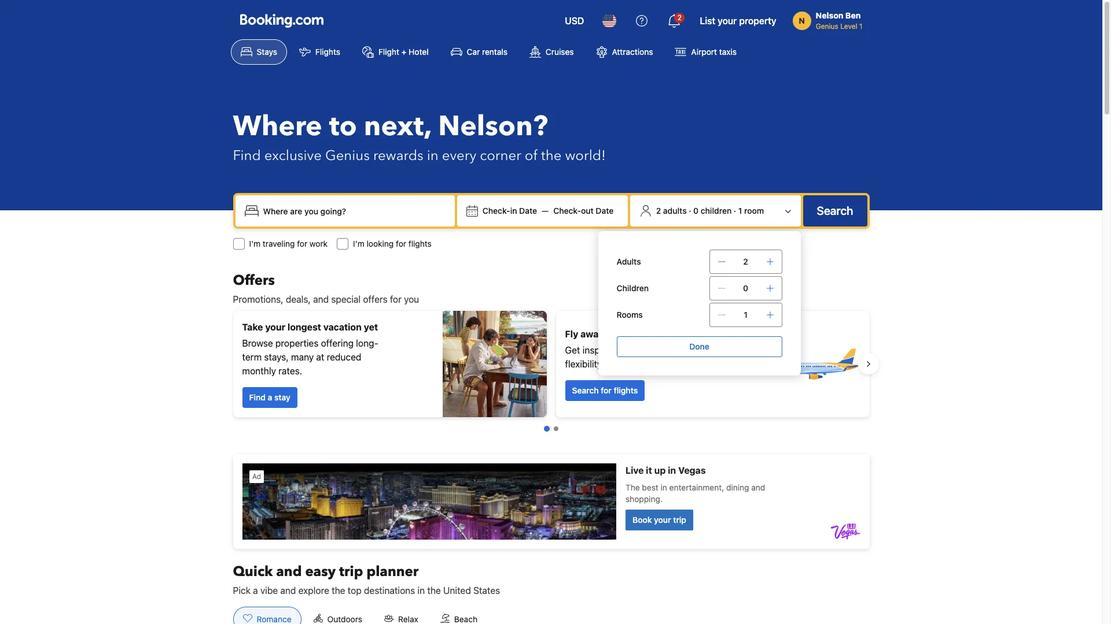 Task type: locate. For each thing, give the bounding box(es) containing it.
your inside take your longest vacation yet browse properties offering long- term stays, many at reduced monthly rates.
[[265, 322, 285, 333]]

1 horizontal spatial in
[[427, 146, 438, 166]]

flights
[[408, 239, 432, 249], [707, 345, 733, 356], [614, 386, 638, 396]]

in left —
[[510, 206, 517, 216]]

explore
[[298, 586, 329, 597]]

0 horizontal spatial date
[[519, 206, 537, 216]]

planner
[[367, 563, 419, 582]]

2 horizontal spatial 1
[[859, 22, 863, 31]]

top
[[348, 586, 362, 597]]

in left every
[[427, 146, 438, 166]]

for inside offers promotions, deals, and special offers for you
[[390, 295, 402, 305]]

in right the destinations
[[418, 586, 425, 597]]

find down where
[[233, 146, 261, 166]]

airport taxis link
[[665, 39, 747, 65]]

1 vertical spatial search
[[572, 386, 599, 396]]

search for search for flights
[[572, 386, 599, 396]]

2 check- from the left
[[553, 206, 581, 216]]

property
[[739, 16, 776, 26]]

done button
[[617, 337, 782, 358]]

flight + hotel
[[378, 47, 429, 57]]

check-in date button
[[478, 201, 542, 222]]

a left stay
[[268, 393, 272, 403]]

your for longest
[[265, 322, 285, 333]]

list your property
[[700, 16, 776, 26]]

2 horizontal spatial the
[[541, 146, 562, 166]]

out
[[581, 206, 594, 216]]

1 vertical spatial genius
[[325, 146, 370, 166]]

0 vertical spatial 1
[[859, 22, 863, 31]]

0 horizontal spatial check-
[[483, 206, 510, 216]]

0 vertical spatial search
[[817, 204, 853, 218]]

hotel
[[409, 47, 429, 57]]

long-
[[356, 339, 378, 349]]

check- left —
[[483, 206, 510, 216]]

1 horizontal spatial vacation
[[671, 329, 709, 340]]

1 horizontal spatial a
[[268, 393, 272, 403]]

offers
[[233, 271, 275, 291]]

reduced
[[327, 352, 361, 363]]

vacation inside take your longest vacation yet browse properties offering long- term stays, many at reduced monthly rates.
[[323, 322, 362, 333]]

2 horizontal spatial flights
[[707, 345, 733, 356]]

region
[[224, 307, 879, 422]]

and inside fly away to your dream vacation get inspired – compare and book flights with flexibility
[[665, 345, 681, 356]]

0 horizontal spatial ·
[[689, 206, 691, 216]]

·
[[689, 206, 691, 216], [734, 206, 736, 216]]

2 left list
[[678, 13, 682, 22]]

2 button
[[661, 7, 688, 35]]

car rentals link
[[441, 39, 517, 65]]

1 up with
[[744, 310, 748, 320]]

1 inside button
[[738, 206, 742, 216]]

special
[[331, 295, 361, 305]]

and left book
[[665, 345, 681, 356]]

stays link
[[231, 39, 287, 65]]

your account menu nelson ben genius level 1 element
[[793, 5, 867, 32]]

0 horizontal spatial your
[[265, 322, 285, 333]]

0 horizontal spatial 1
[[738, 206, 742, 216]]

0 horizontal spatial a
[[253, 586, 258, 597]]

1 horizontal spatial 1
[[744, 310, 748, 320]]

main content
[[224, 271, 879, 625]]

looking
[[367, 239, 394, 249]]

progress bar
[[544, 426, 558, 432]]

usd button
[[558, 7, 591, 35]]

0 horizontal spatial vacation
[[323, 322, 362, 333]]

fly away to your dream vacation get inspired – compare and book flights with flexibility
[[565, 329, 753, 370]]

to
[[329, 108, 357, 146], [606, 329, 615, 340]]

2 horizontal spatial your
[[718, 16, 737, 26]]

0 vertical spatial to
[[329, 108, 357, 146]]

2 horizontal spatial 2
[[743, 257, 748, 267]]

take your longest vacation yet image
[[442, 311, 547, 418]]

1 check- from the left
[[483, 206, 510, 216]]

easy
[[305, 563, 336, 582]]

the right of
[[541, 146, 562, 166]]

your right take
[[265, 322, 285, 333]]

0
[[693, 206, 699, 216], [743, 284, 748, 293]]

0 horizontal spatial search
[[572, 386, 599, 396]]

2 vertical spatial in
[[418, 586, 425, 597]]

flights right looking
[[408, 239, 432, 249]]

1 horizontal spatial the
[[427, 586, 441, 597]]

vacation up done
[[671, 329, 709, 340]]

your right list
[[718, 16, 737, 26]]

date
[[519, 206, 537, 216], [596, 206, 614, 216]]

for left the you
[[390, 295, 402, 305]]

genius inside nelson ben genius level 1
[[816, 22, 838, 31]]

1 horizontal spatial date
[[596, 206, 614, 216]]

the left top
[[332, 586, 345, 597]]

a inside quick and easy trip planner pick a vibe and explore the top destinations in the united states
[[253, 586, 258, 597]]

0 vertical spatial 2
[[678, 13, 682, 22]]

fly
[[565, 329, 578, 340]]

get
[[565, 345, 580, 356]]

compare
[[626, 345, 663, 356]]

find left stay
[[249, 393, 266, 403]]

to left next,
[[329, 108, 357, 146]]

2 vertical spatial flights
[[614, 386, 638, 396]]

quick and easy trip planner pick a vibe and explore the top destinations in the united states
[[233, 563, 500, 597]]

0 horizontal spatial 2
[[656, 206, 661, 216]]

0 vertical spatial a
[[268, 393, 272, 403]]

0 vertical spatial in
[[427, 146, 438, 166]]

1 vertical spatial 1
[[738, 206, 742, 216]]

check- right —
[[553, 206, 581, 216]]

quick
[[233, 563, 273, 582]]

your up –
[[617, 329, 637, 340]]

2 date from the left
[[596, 206, 614, 216]]

0 vertical spatial 0
[[693, 206, 699, 216]]

1 vertical spatial a
[[253, 586, 258, 597]]

advertisement region
[[233, 455, 869, 550]]

2 vertical spatial 1
[[744, 310, 748, 320]]

0 vertical spatial flights
[[408, 239, 432, 249]]

promotions,
[[233, 295, 283, 305]]

stay
[[274, 393, 290, 403]]

1 vertical spatial in
[[510, 206, 517, 216]]

1 left room in the right of the page
[[738, 206, 742, 216]]

1 horizontal spatial to
[[606, 329, 615, 340]]

0 horizontal spatial to
[[329, 108, 357, 146]]

dream
[[640, 329, 668, 340]]

airport
[[691, 47, 717, 57]]

1 vertical spatial flights
[[707, 345, 733, 356]]

· right adults
[[689, 206, 691, 216]]

in inside where to next, nelson? find exclusive genius rewards in every corner of the world!
[[427, 146, 438, 166]]

for right looking
[[396, 239, 406, 249]]

1 vertical spatial 0
[[743, 284, 748, 293]]

2 left adults
[[656, 206, 661, 216]]

find a stay
[[249, 393, 290, 403]]

the left united
[[427, 586, 441, 597]]

1 vertical spatial find
[[249, 393, 266, 403]]

tab list
[[224, 608, 497, 625]]

a left vibe
[[253, 586, 258, 597]]

check-
[[483, 206, 510, 216], [553, 206, 581, 216]]

your for property
[[718, 16, 737, 26]]

0 horizontal spatial 0
[[693, 206, 699, 216]]

flights left with
[[707, 345, 733, 356]]

for left work
[[297, 239, 307, 249]]

nelson?
[[438, 108, 548, 146]]

region containing take your longest vacation yet
[[224, 307, 879, 422]]

0 vertical spatial find
[[233, 146, 261, 166]]

1 horizontal spatial genius
[[816, 22, 838, 31]]

flights down –
[[614, 386, 638, 396]]

0 horizontal spatial genius
[[325, 146, 370, 166]]

genius inside where to next, nelson? find exclusive genius rewards in every corner of the world!
[[325, 146, 370, 166]]

1
[[859, 22, 863, 31], [738, 206, 742, 216], [744, 310, 748, 320]]

i'm looking for flights
[[353, 239, 432, 249]]

away
[[581, 329, 604, 340]]

1 right level
[[859, 22, 863, 31]]

rewards
[[373, 146, 423, 166]]

search inside "button"
[[817, 204, 853, 218]]

list your property link
[[693, 7, 783, 35]]

1 horizontal spatial check-
[[553, 206, 581, 216]]

vacation up offering
[[323, 322, 362, 333]]

rentals
[[482, 47, 507, 57]]

date left —
[[519, 206, 537, 216]]

1 · from the left
[[689, 206, 691, 216]]

search for flights
[[572, 386, 638, 396]]

to inside fly away to your dream vacation get inspired – compare and book flights with flexibility
[[606, 329, 615, 340]]

1 date from the left
[[519, 206, 537, 216]]

genius down nelson
[[816, 22, 838, 31]]

and
[[313, 295, 329, 305], [665, 345, 681, 356], [276, 563, 302, 582], [280, 586, 296, 597]]

check-out date button
[[549, 201, 618, 222]]

2 horizontal spatial in
[[510, 206, 517, 216]]

date right out
[[596, 206, 614, 216]]

and inside offers promotions, deals, and special offers for you
[[313, 295, 329, 305]]

level
[[840, 22, 857, 31]]

1 vertical spatial 2
[[656, 206, 661, 216]]

corner
[[480, 146, 521, 166]]

flights link
[[289, 39, 350, 65]]

1 inside nelson ben genius level 1
[[859, 22, 863, 31]]

1 vertical spatial to
[[606, 329, 615, 340]]

2 inside button
[[656, 206, 661, 216]]

and right deals,
[[313, 295, 329, 305]]

vacation
[[323, 322, 362, 333], [671, 329, 709, 340]]

2 down room in the right of the page
[[743, 257, 748, 267]]

1 horizontal spatial search
[[817, 204, 853, 218]]

car rentals
[[467, 47, 507, 57]]

search
[[817, 204, 853, 218], [572, 386, 599, 396]]

· right children
[[734, 206, 736, 216]]

genius left rewards
[[325, 146, 370, 166]]

1 horizontal spatial ·
[[734, 206, 736, 216]]

in
[[427, 146, 438, 166], [510, 206, 517, 216], [418, 586, 425, 597]]

1 horizontal spatial 2
[[678, 13, 682, 22]]

1 horizontal spatial your
[[617, 329, 637, 340]]

find
[[233, 146, 261, 166], [249, 393, 266, 403]]

to inside where to next, nelson? find exclusive genius rewards in every corner of the world!
[[329, 108, 357, 146]]

0 vertical spatial genius
[[816, 22, 838, 31]]

2
[[678, 13, 682, 22], [656, 206, 661, 216], [743, 257, 748, 267]]

0 horizontal spatial in
[[418, 586, 425, 597]]

to right away
[[606, 329, 615, 340]]

offering
[[321, 339, 354, 349]]

pick
[[233, 586, 251, 597]]

for
[[297, 239, 307, 249], [396, 239, 406, 249], [390, 295, 402, 305], [601, 386, 612, 396]]



Task type: describe. For each thing, give the bounding box(es) containing it.
book
[[683, 345, 704, 356]]

booking.com image
[[240, 14, 323, 28]]

fly away to your dream vacation image
[[779, 324, 860, 405]]

the inside where to next, nelson? find exclusive genius rewards in every corner of the world!
[[541, 146, 562, 166]]

where to next, nelson? find exclusive genius rewards in every corner of the world!
[[233, 108, 606, 166]]

i'm
[[249, 239, 260, 249]]

2 adults · 0 children · 1 room
[[656, 206, 764, 216]]

i'm
[[353, 239, 364, 249]]

children
[[617, 284, 649, 293]]

next,
[[364, 108, 431, 146]]

–
[[618, 345, 624, 356]]

2 · from the left
[[734, 206, 736, 216]]

flight
[[378, 47, 399, 57]]

find a stay link
[[242, 388, 297, 409]]

2 vertical spatial 2
[[743, 257, 748, 267]]

search for flights link
[[565, 381, 645, 402]]

find inside where to next, nelson? find exclusive genius rewards in every corner of the world!
[[233, 146, 261, 166]]

Where are you going? field
[[258, 201, 450, 222]]

flights
[[315, 47, 340, 57]]

flights inside fly away to your dream vacation get inspired – compare and book flights with flexibility
[[707, 345, 733, 356]]

properties
[[275, 339, 319, 349]]

longest
[[288, 322, 321, 333]]

0 horizontal spatial flights
[[408, 239, 432, 249]]

take
[[242, 322, 263, 333]]

—
[[542, 206, 549, 216]]

united
[[443, 586, 471, 597]]

rooms
[[617, 310, 643, 320]]

attractions
[[612, 47, 653, 57]]

nelson
[[816, 10, 843, 20]]

monthly
[[242, 366, 276, 377]]

exclusive
[[264, 146, 322, 166]]

vacation inside fly away to your dream vacation get inspired – compare and book flights with flexibility
[[671, 329, 709, 340]]

list
[[700, 16, 715, 26]]

trip
[[339, 563, 363, 582]]

with
[[735, 345, 753, 356]]

car
[[467, 47, 480, 57]]

adults
[[617, 257, 641, 267]]

yet
[[364, 322, 378, 333]]

2 inside dropdown button
[[678, 13, 682, 22]]

offers promotions, deals, and special offers for you
[[233, 271, 419, 305]]

term
[[242, 352, 262, 363]]

n
[[799, 16, 805, 25]]

in inside quick and easy trip planner pick a vibe and explore the top destinations in the united states
[[418, 586, 425, 597]]

airport taxis
[[691, 47, 737, 57]]

1 horizontal spatial flights
[[614, 386, 638, 396]]

many
[[291, 352, 314, 363]]

you
[[404, 295, 419, 305]]

every
[[442, 146, 476, 166]]

taxis
[[719, 47, 737, 57]]

at
[[316, 352, 324, 363]]

destinations
[[364, 586, 415, 597]]

your inside fly away to your dream vacation get inspired – compare and book flights with flexibility
[[617, 329, 637, 340]]

0 inside button
[[693, 206, 699, 216]]

deals,
[[286, 295, 311, 305]]

1 horizontal spatial 0
[[743, 284, 748, 293]]

children
[[701, 206, 732, 216]]

work
[[310, 239, 328, 249]]

0 horizontal spatial the
[[332, 586, 345, 597]]

main content containing offers
[[224, 271, 879, 625]]

for down "flexibility"
[[601, 386, 612, 396]]

world!
[[565, 146, 606, 166]]

+
[[401, 47, 406, 57]]

search for search
[[817, 204, 853, 218]]

states
[[473, 586, 500, 597]]

flight + hotel link
[[352, 39, 438, 65]]

check-in date — check-out date
[[483, 206, 614, 216]]

rates.
[[278, 366, 302, 377]]

and right vibe
[[280, 586, 296, 597]]

stays,
[[264, 352, 289, 363]]

ben
[[845, 10, 861, 20]]

where
[[233, 108, 322, 146]]

nelson ben genius level 1
[[816, 10, 863, 31]]

cruises
[[546, 47, 574, 57]]

traveling
[[263, 239, 295, 249]]

usd
[[565, 16, 584, 26]]

take your longest vacation yet browse properties offering long- term stays, many at reduced monthly rates.
[[242, 322, 378, 377]]

of
[[525, 146, 538, 166]]

room
[[744, 206, 764, 216]]

vibe
[[260, 586, 278, 597]]

adults
[[663, 206, 687, 216]]

browse
[[242, 339, 273, 349]]

and up vibe
[[276, 563, 302, 582]]

i'm traveling for work
[[249, 239, 328, 249]]

2 adults · 0 children · 1 room button
[[635, 200, 796, 222]]

offers
[[363, 295, 388, 305]]

done
[[689, 342, 709, 352]]



Task type: vqa. For each thing, say whether or not it's contained in the screenshot.
Genius to the bottom
yes



